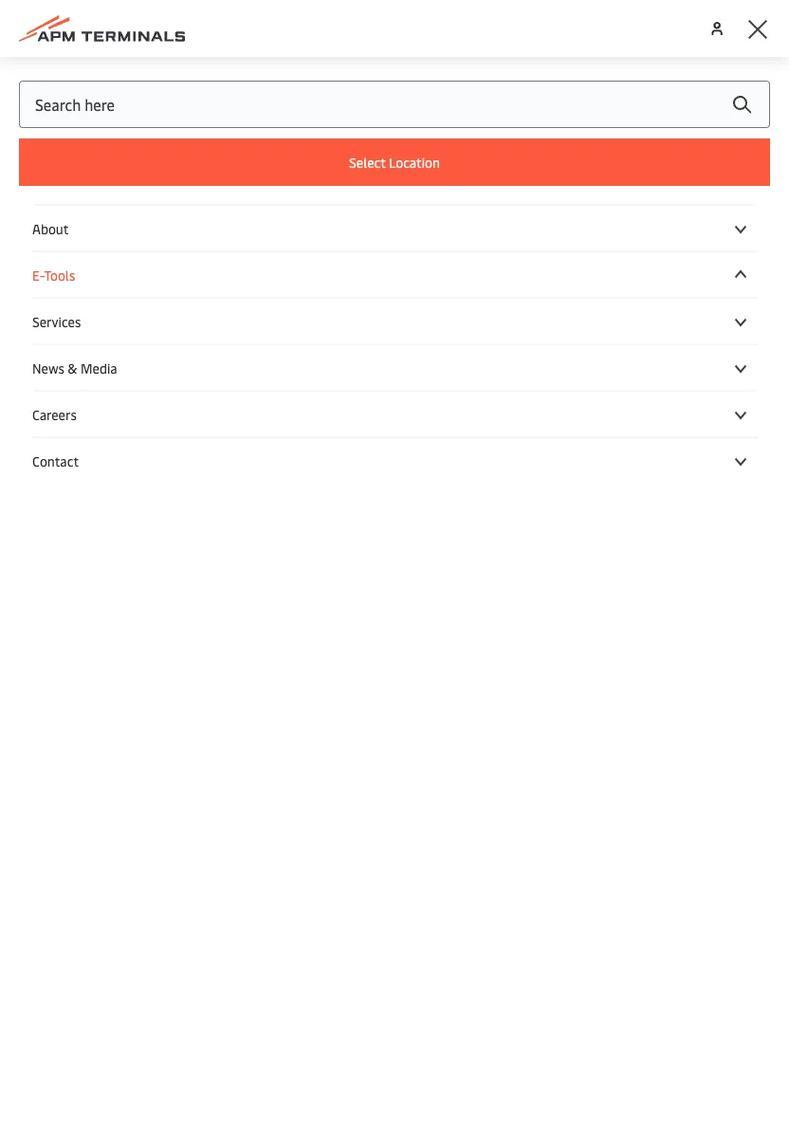 Task type: locate. For each thing, give the bounding box(es) containing it.
0 vertical spatial by
[[287, 288, 302, 309]]

best
[[351, 258, 382, 279]]

0 horizontal spatial by
[[287, 288, 302, 309]]

1 horizontal spatial our
[[172, 319, 195, 339]]

2 vertical spatial of
[[215, 410, 230, 430]]

1 vertical spatial of
[[54, 349, 69, 370]]

2040,
[[327, 380, 366, 400]]

experience
[[276, 319, 350, 339]]

news & media
[[32, 359, 117, 377]]

about
[[32, 219, 69, 237]]

our
[[172, 319, 195, 339], [73, 349, 95, 370], [358, 349, 381, 370]]

company.
[[82, 288, 147, 309]]

the right lifting
[[63, 319, 86, 339]]

services
[[32, 312, 81, 330]]

of right the 'each' at left top
[[54, 349, 69, 370]]

world's
[[297, 258, 348, 279]]

journey
[[132, 380, 183, 400]]

location
[[389, 153, 440, 171]]

standard
[[90, 319, 150, 339], [151, 410, 211, 430]]

this
[[257, 288, 283, 309]]

1 vertical spatial will
[[42, 410, 66, 430]]

e-
[[32, 266, 44, 284]]

standard down the company.
[[90, 319, 150, 339]]

of
[[154, 319, 169, 339], [54, 349, 69, 370], [215, 410, 230, 430]]

careers button
[[32, 405, 757, 423]]

terminals
[[55, 258, 121, 279]]

64
[[99, 349, 117, 370]]

customers'
[[199, 319, 273, 339]]

our up locations
[[172, 319, 195, 339]]

on
[[336, 349, 354, 370]]

will
[[176, 288, 200, 309], [42, 410, 66, 430]]

2 horizontal spatial of
[[215, 410, 230, 430]]

0 horizontal spatial our
[[73, 349, 95, 370]]

each
[[19, 349, 51, 370]]

services button
[[32, 312, 757, 330]]

select location button
[[19, 139, 771, 186]]

decarbonisation
[[19, 380, 128, 400]]

we
[[19, 410, 38, 430]]

net
[[245, 380, 267, 400]]

1 horizontal spatial of
[[154, 319, 169, 339]]

the right "be"
[[271, 258, 293, 279]]

of down towards
[[215, 410, 230, 430]]

1 vertical spatial by
[[307, 380, 323, 400]]

select
[[349, 153, 386, 171]]

about button
[[32, 219, 757, 237]]

our left 64
[[73, 349, 95, 370]]

standard down journey
[[151, 410, 211, 430]]

media
[[81, 359, 117, 377]]

0 vertical spatial of
[[154, 319, 169, 339]]

lifting
[[19, 94, 159, 160]]

lifting
[[19, 319, 60, 339]]

by
[[287, 288, 302, 309], [307, 380, 323, 400]]

None submit
[[714, 81, 771, 128]]

news & media button
[[32, 359, 757, 377]]

achieve
[[203, 288, 254, 309]]

1 horizontal spatial will
[[176, 288, 200, 309]]

our right "on"
[[358, 349, 381, 370]]

lift
[[101, 410, 121, 430]]

also
[[69, 410, 97, 430]]

by right this
[[287, 288, 302, 309]]

tools
[[44, 266, 75, 284]]

around
[[213, 349, 261, 370]]

the
[[271, 258, 293, 279], [63, 319, 86, 339], [265, 349, 287, 370], [124, 410, 147, 430]]

of down we
[[154, 319, 169, 339]]

by down globe.
[[307, 380, 323, 400]]

e-tools
[[32, 266, 75, 284]]

the left globe.
[[265, 349, 287, 370]]

terminal
[[19, 288, 78, 309]]



Task type: describe. For each thing, give the bounding box(es) containing it.
e-tools button
[[32, 266, 757, 284]]

the right lift
[[124, 410, 147, 430]]

0 vertical spatial standard
[[90, 319, 150, 339]]

apm
[[19, 258, 51, 279]]

responsibility.
[[233, 410, 327, 430]]

1 horizontal spatial by
[[307, 380, 323, 400]]

locations
[[147, 349, 209, 370]]

0 horizontal spatial of
[[54, 349, 69, 370]]

1 vertical spatial standard
[[151, 410, 211, 430]]

at
[[354, 319, 367, 339]]

news
[[32, 359, 64, 377]]

towards
[[186, 380, 241, 400]]

Global search search field
[[19, 81, 771, 128]]

globe.
[[291, 349, 332, 370]]

contact button
[[32, 452, 757, 470]]

be
[[250, 258, 267, 279]]

key
[[121, 349, 144, 370]]

to
[[232, 258, 247, 279]]

lifting standards
[[19, 94, 235, 225]]

on
[[139, 258, 156, 279]]

0 vertical spatial will
[[176, 288, 200, 309]]

standards
[[19, 158, 235, 225]]

&
[[68, 359, 77, 377]]

we
[[151, 288, 172, 309]]

2 horizontal spatial our
[[358, 349, 381, 370]]

careers
[[32, 405, 77, 423]]

apm terminals is on a pathway to be the world's best terminal company. we will achieve this by constantly lifting the standard of our customers' experience at each of our 64 key locations around the globe. on our decarbonisation journey towards net zero  by 2040, we will also lift the standard of responsibility.
[[19, 258, 382, 430]]

contact
[[32, 452, 79, 470]]

is
[[124, 258, 135, 279]]

pathway
[[171, 258, 229, 279]]

select location
[[349, 153, 440, 171]]

constantly
[[306, 288, 378, 309]]

a
[[160, 258, 167, 279]]

0 horizontal spatial will
[[42, 410, 66, 430]]



Task type: vqa. For each thing, say whether or not it's contained in the screenshot.
bottom by
yes



